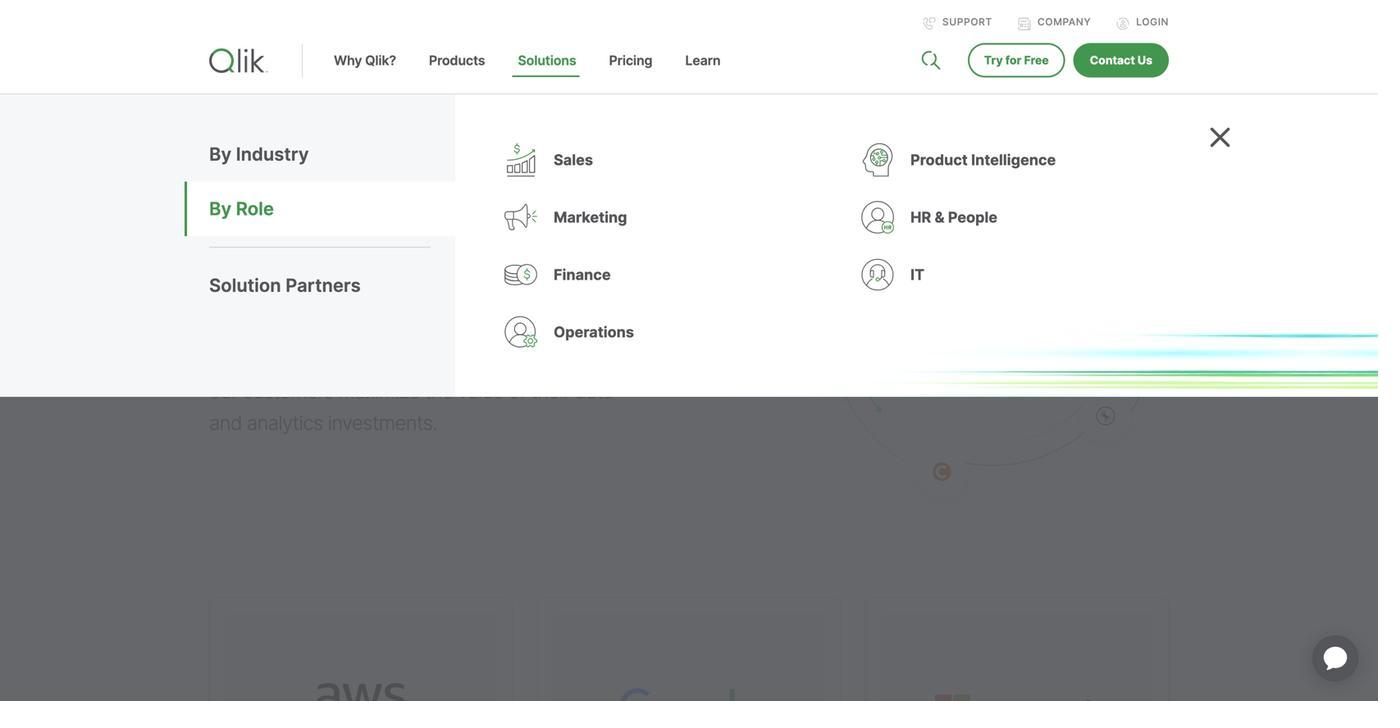 Task type: describe. For each thing, give the bounding box(es) containing it.
technology
[[357, 205, 541, 247]]

why qlik? button
[[317, 53, 413, 94]]

operations
[[554, 323, 634, 341]]

finance
[[554, 266, 611, 284]]

leading
[[444, 316, 506, 341]]

that
[[554, 348, 589, 372]]

solutions button
[[502, 53, 593, 94]]

pricing
[[609, 53, 652, 69]]

by role
[[209, 198, 274, 220]]

and
[[209, 411, 242, 435]]

by for by role
[[209, 198, 231, 220]]

hr & people link
[[861, 201, 1169, 234]]

featured partners: microsoft image
[[882, 614, 1153, 701]]

contact us link
[[1074, 43, 1169, 78]]

data
[[575, 379, 613, 404]]

marketing image
[[505, 202, 537, 233]]

qlik image
[[209, 48, 268, 73]]

products
[[429, 53, 485, 69]]

solutions
[[518, 53, 576, 69]]

partners
[[246, 316, 319, 341]]

solution partners link
[[209, 258, 455, 313]]

maximize
[[338, 379, 420, 404]]

login image
[[1117, 17, 1130, 30]]

login
[[1136, 16, 1169, 28]]

value
[[458, 379, 504, 404]]

product intelligence image
[[861, 143, 894, 177]]

featured technology partners - main banner image
[[701, 97, 1279, 548]]

product intelligence
[[911, 151, 1056, 169]]

by role button
[[209, 182, 455, 236]]

support image
[[923, 17, 936, 30]]

login link
[[1117, 16, 1169, 30]]

partners inside button
[[286, 274, 361, 296]]

company link
[[1018, 16, 1091, 30]]

operations link
[[505, 316, 812, 349]]

contact us
[[1090, 53, 1153, 67]]

technology
[[511, 316, 608, 341]]

qlik
[[209, 316, 241, 341]]

partners inside featured technology partners
[[209, 247, 344, 288]]

featured technology partners
[[209, 205, 541, 288]]

intelligence
[[971, 151, 1056, 169]]

by industry link
[[209, 127, 455, 182]]

product intelligence link
[[861, 143, 1169, 177]]

try
[[984, 53, 1003, 67]]

close search image
[[1210, 127, 1231, 148]]

hr
[[911, 208, 931, 226]]

finance image
[[505, 259, 537, 291]]

our
[[209, 379, 237, 404]]

qlik?
[[365, 53, 396, 69]]

their
[[531, 379, 570, 404]]

learn button
[[669, 53, 737, 94]]

offering
[[309, 348, 375, 372]]

hr & people
[[911, 208, 998, 226]]

analytics
[[247, 411, 323, 435]]

learn
[[685, 53, 721, 69]]



Task type: vqa. For each thing, say whether or not it's contained in the screenshot.
Sales icon
yes



Task type: locate. For each thing, give the bounding box(es) containing it.
2 by from the top
[[209, 198, 231, 220]]

hr & people image
[[861, 201, 894, 234]]

marketing
[[554, 208, 627, 226]]

try for free link
[[968, 43, 1065, 78]]

support
[[943, 16, 992, 28]]

of
[[508, 379, 526, 404]]

product
[[911, 151, 968, 169]]

sales
[[554, 151, 593, 169]]

solution partners
[[209, 274, 361, 296]]

application
[[1293, 616, 1378, 701]]

contact
[[1090, 53, 1135, 67]]

the
[[424, 379, 453, 404]]

1 by from the top
[[209, 143, 231, 165]]

sales image
[[505, 143, 537, 177]]

by role link
[[209, 182, 455, 236]]

featured partners: aws image
[[226, 614, 496, 701]]

solutions
[[472, 348, 550, 372]]

help
[[594, 348, 631, 372]]

sales link
[[505, 143, 812, 177]]

featured partners: google image
[[554, 614, 824, 701]]

people
[[948, 208, 998, 226]]

1 vertical spatial by
[[209, 198, 231, 220]]

company
[[1038, 16, 1091, 28]]

by industry button
[[209, 127, 455, 182]]

by inside button
[[209, 198, 231, 220]]

operations image
[[505, 316, 537, 348]]

with
[[324, 316, 361, 341]]

us
[[1138, 53, 1153, 67]]

company image
[[1018, 17, 1031, 30]]

why qlik?
[[334, 53, 396, 69]]

pricing button
[[593, 53, 669, 94]]

it
[[911, 266, 925, 284]]

innovative
[[380, 348, 468, 372]]

by left industry on the left
[[209, 143, 231, 165]]

by for by industry
[[209, 143, 231, 165]]

partners
[[209, 247, 344, 288], [286, 274, 361, 296]]

&
[[935, 208, 945, 226]]

it image
[[861, 259, 894, 291]]

featured
[[209, 205, 349, 247]]

by left role
[[209, 198, 231, 220]]

by industry
[[209, 143, 309, 165]]

for
[[1006, 53, 1022, 67]]

by
[[209, 143, 231, 165], [209, 198, 231, 220]]

0 vertical spatial by
[[209, 143, 231, 165]]

customers
[[242, 379, 333, 404]]

free
[[1024, 53, 1049, 67]]

industry
[[236, 143, 309, 165]]

companies
[[209, 348, 304, 372]]

qlik partners with industry-leading technology companies offering innovative solutions that help our customers maximize the value of their data and analytics investments.
[[209, 316, 631, 435]]

finance link
[[505, 258, 812, 291]]

support link
[[923, 16, 992, 30]]

industry-
[[366, 316, 444, 341]]

products button
[[413, 53, 502, 94]]

it link
[[861, 258, 1169, 291]]

try for free
[[984, 53, 1049, 67]]

why
[[334, 53, 362, 69]]

investments.
[[328, 411, 437, 435]]

solution partners button
[[209, 247, 455, 313]]

by inside button
[[209, 143, 231, 165]]

role
[[236, 198, 274, 220]]

marketing link
[[505, 201, 812, 234]]

solution
[[209, 274, 281, 296]]



